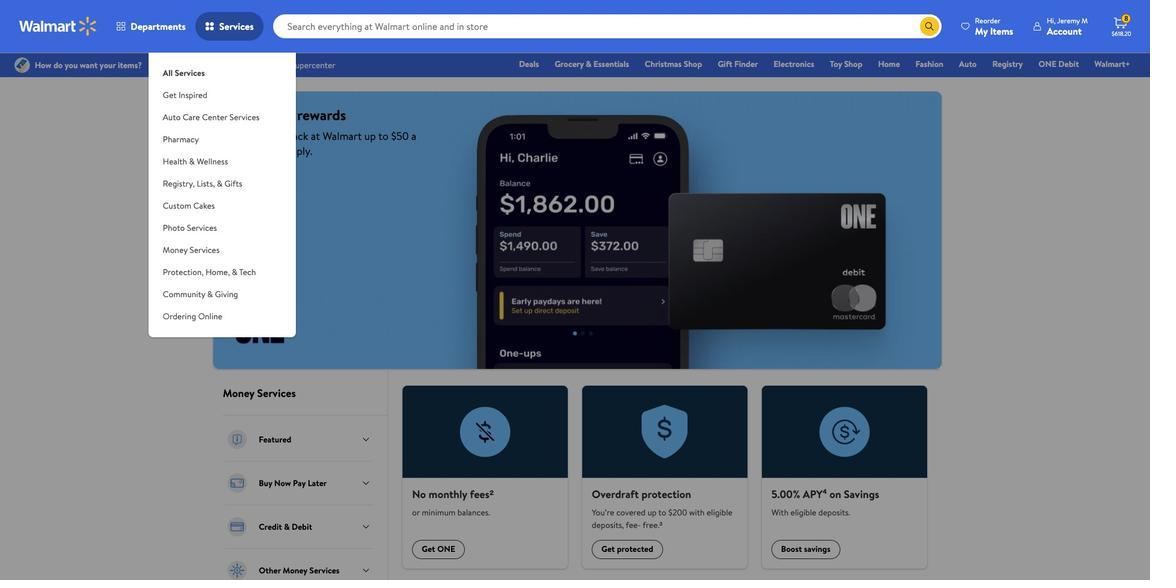 Task type: vqa. For each thing, say whether or not it's contained in the screenshot.


Task type: locate. For each thing, give the bounding box(es) containing it.
auto care center services button
[[148, 107, 296, 129]]

back
[[287, 129, 308, 144]]

eligible inside overdraft protection you're covered up to $200 with eligible deposits, fee- free.³
[[707, 507, 732, 519]]

2 horizontal spatial debit
[[1058, 58, 1079, 70]]

debit down account
[[1058, 58, 1079, 70]]

0 vertical spatial money services
[[163, 244, 220, 256]]

other money services image
[[225, 559, 249, 581]]

grocery & essentials link
[[549, 58, 635, 71]]

0 vertical spatial up
[[364, 129, 376, 144]]

1 vertical spatial debit
[[228, 105, 263, 125]]

wellness
[[197, 156, 228, 168]]

get down deposits,
[[601, 544, 615, 556]]

cakes
[[193, 200, 215, 212]]

giving
[[215, 289, 238, 301]]

0 horizontal spatial get one
[[237, 172, 271, 184]]

0 vertical spatial get one
[[237, 172, 271, 184]]

overdraft protection. you're covered up to two hundred dollars with direct deposit, fee-free. superscript three. get protected. image
[[582, 386, 747, 479]]

0 horizontal spatial get one button
[[228, 168, 280, 187]]

list containing no monthly fees²
[[395, 386, 934, 569]]

get down minimum
[[422, 544, 435, 556]]

1 vertical spatial to
[[658, 507, 666, 519]]

5.00% apy⁴ on savings list item
[[755, 386, 934, 569]]

& left tech
[[232, 267, 237, 279]]

money services down photo services
[[163, 244, 220, 256]]

eligible down the apy⁴
[[791, 507, 816, 519]]

& inside dropdown button
[[207, 289, 213, 301]]

get one down minimum
[[422, 544, 455, 556]]

essentials
[[593, 58, 629, 70]]

money inside dropdown button
[[163, 244, 188, 256]]

Walmart Site-Wide search field
[[273, 14, 941, 38]]

1 eligible from the left
[[707, 507, 732, 519]]

deals link
[[514, 58, 544, 71]]

balances.
[[457, 507, 490, 519]]

1 vertical spatial get one
[[422, 544, 455, 556]]

get inside debit with rewards get 3% cash back at walmart up to $50 a year.¹ terms apply.
[[228, 129, 245, 144]]

christmas shop link
[[639, 58, 707, 71]]

photo services
[[163, 222, 217, 234]]

year.¹
[[228, 144, 253, 159]]

8
[[1124, 13, 1128, 23]]

services right all at the top of the page
[[175, 67, 205, 79]]

up right walmart
[[364, 129, 376, 144]]

to left $200
[[658, 507, 666, 519]]

with right $200
[[689, 507, 705, 519]]

shop for toy shop
[[844, 58, 862, 70]]

0 horizontal spatial shop
[[684, 58, 702, 70]]

money services inside dropdown button
[[163, 244, 220, 256]]

1 horizontal spatial get one
[[422, 544, 455, 556]]

get one
[[237, 172, 271, 184], [422, 544, 455, 556]]

one debit link
[[1033, 58, 1084, 71]]

to inside overdraft protection you're covered up to $200 with eligible deposits, fee- free.³
[[658, 507, 666, 519]]

one down account
[[1038, 58, 1056, 70]]

one
[[1038, 58, 1056, 70], [253, 172, 271, 184], [437, 544, 455, 556]]

other money services
[[259, 565, 340, 577]]

&
[[586, 58, 591, 70], [189, 156, 195, 168], [217, 178, 222, 190], [232, 267, 237, 279], [207, 289, 213, 301], [284, 522, 290, 534]]

services up the all services "link"
[[219, 20, 254, 33]]

protection,
[[163, 267, 204, 279]]

1 horizontal spatial one
[[437, 544, 455, 556]]

1 vertical spatial auto
[[163, 111, 181, 123]]

up up free.³
[[648, 507, 657, 519]]

0 vertical spatial to
[[378, 129, 388, 144]]

2 horizontal spatial money
[[283, 565, 307, 577]]

5.00% apy⁴ on savings with eligible deposits.
[[771, 488, 879, 519]]

money down photo
[[163, 244, 188, 256]]

& right grocery
[[586, 58, 591, 70]]

walmart image
[[19, 17, 97, 36]]

no monthly fees superscript two. or minimum balances. get one. image
[[403, 386, 568, 479]]

health & wellness
[[163, 156, 228, 168]]

get one button down year.¹
[[228, 168, 280, 187]]

debit with rewards get 3% cash back at walmart up to $50 a year.¹ terms apply.
[[228, 105, 416, 159]]

cash
[[264, 129, 284, 144]]

to
[[378, 129, 388, 144], [658, 507, 666, 519]]

0 vertical spatial one
[[1038, 58, 1056, 70]]

auto inside dropdown button
[[163, 111, 181, 123]]

with inside debit with rewards get 3% cash back at walmart up to $50 a year.¹ terms apply.
[[266, 105, 294, 125]]

& for health
[[189, 156, 195, 168]]

one down minimum
[[437, 544, 455, 556]]

hi,
[[1047, 15, 1056, 25]]

lists,
[[197, 178, 215, 190]]

0 vertical spatial get one button
[[228, 168, 280, 187]]

get inside button
[[601, 544, 615, 556]]

with
[[266, 105, 294, 125], [689, 507, 705, 519]]

& right credit in the left of the page
[[284, 522, 290, 534]]

toy
[[830, 58, 842, 70]]

one down terms
[[253, 172, 271, 184]]

0 horizontal spatial money services
[[163, 244, 220, 256]]

1 horizontal spatial money
[[223, 386, 254, 401]]

1 horizontal spatial auto
[[959, 58, 977, 70]]

2 vertical spatial one
[[437, 544, 455, 556]]

services
[[219, 20, 254, 33], [175, 67, 205, 79], [229, 111, 259, 123], [187, 222, 217, 234], [190, 244, 220, 256], [257, 386, 296, 401], [309, 565, 340, 577]]

at
[[311, 129, 320, 144]]

shop right christmas
[[684, 58, 702, 70]]

services up featured
[[257, 386, 296, 401]]

debit up 3%
[[228, 105, 263, 125]]

search icon image
[[925, 22, 934, 31]]

up
[[364, 129, 376, 144], [648, 507, 657, 519]]

0 horizontal spatial money
[[163, 244, 188, 256]]

$50
[[391, 129, 409, 144]]

1 vertical spatial get one button
[[412, 541, 465, 560]]

ordering online
[[163, 311, 222, 323]]

grocery & essentials
[[555, 58, 629, 70]]

2 horizontal spatial one
[[1038, 58, 1056, 70]]

get
[[163, 89, 177, 101], [228, 129, 245, 144], [237, 172, 251, 184], [422, 544, 435, 556], [601, 544, 615, 556]]

& right "health"
[[189, 156, 195, 168]]

1 horizontal spatial shop
[[844, 58, 862, 70]]

1 horizontal spatial to
[[658, 507, 666, 519]]

get protected
[[601, 544, 653, 556]]

0 horizontal spatial eligible
[[707, 507, 732, 519]]

health & wellness button
[[148, 151, 296, 173]]

list
[[395, 386, 934, 569]]

featured image
[[225, 428, 249, 452]]

savings
[[844, 488, 879, 503]]

8 $618.20
[[1112, 13, 1131, 38]]

2 shop from the left
[[844, 58, 862, 70]]

0 horizontal spatial auto
[[163, 111, 181, 123]]

eligible
[[707, 507, 732, 519], [791, 507, 816, 519]]

free.³
[[643, 520, 662, 532]]

& for grocery
[[586, 58, 591, 70]]

center
[[202, 111, 227, 123]]

0 vertical spatial auto
[[959, 58, 977, 70]]

& for community
[[207, 289, 213, 301]]

1 horizontal spatial get one button
[[412, 541, 465, 560]]

0 horizontal spatial to
[[378, 129, 388, 144]]

other
[[259, 565, 281, 577]]

2 vertical spatial money
[[283, 565, 307, 577]]

you're
[[592, 507, 614, 519]]

registry link
[[987, 58, 1028, 71]]

rewards
[[297, 105, 346, 125]]

0 horizontal spatial with
[[266, 105, 294, 125]]

1 vertical spatial one
[[253, 172, 271, 184]]

services inside popup button
[[219, 20, 254, 33]]

covered
[[616, 507, 646, 519]]

money services up featured
[[223, 386, 296, 401]]

eligible right $200
[[707, 507, 732, 519]]

with up the cash
[[266, 105, 294, 125]]

all
[[163, 67, 173, 79]]

gifts
[[224, 178, 242, 190]]

& left giving
[[207, 289, 213, 301]]

2 vertical spatial debit
[[292, 522, 312, 534]]

money right other
[[283, 565, 307, 577]]

get down all at the top of the page
[[163, 89, 177, 101]]

& inside dropdown button
[[232, 267, 237, 279]]

minimum
[[422, 507, 455, 519]]

1 horizontal spatial with
[[689, 507, 705, 519]]

shop right toy
[[844, 58, 862, 70]]

walmart+
[[1095, 58, 1130, 70]]

get inside no monthly fees² list item
[[422, 544, 435, 556]]

with
[[771, 507, 789, 519]]

home link
[[873, 58, 905, 71]]

1 vertical spatial up
[[648, 507, 657, 519]]

2 eligible from the left
[[791, 507, 816, 519]]

auto down my
[[959, 58, 977, 70]]

& left gifts
[[217, 178, 222, 190]]

services right other
[[309, 565, 340, 577]]

get one button down minimum
[[412, 541, 465, 560]]

auto left care on the top of the page
[[163, 111, 181, 123]]

1 horizontal spatial up
[[648, 507, 657, 519]]

get one down year.¹
[[237, 172, 271, 184]]

money up featured "icon" at the left
[[223, 386, 254, 401]]

0 vertical spatial with
[[266, 105, 294, 125]]

photo services button
[[148, 217, 296, 240]]

to left $50
[[378, 129, 388, 144]]

terms
[[255, 144, 283, 159]]

1 horizontal spatial debit
[[292, 522, 312, 534]]

finder
[[734, 58, 758, 70]]

0 horizontal spatial up
[[364, 129, 376, 144]]

0 horizontal spatial debit
[[228, 105, 263, 125]]

get left 3%
[[228, 129, 245, 144]]

get one button inside no monthly fees² list item
[[412, 541, 465, 560]]

debit right credit in the left of the page
[[292, 522, 312, 534]]

community & giving button
[[148, 284, 296, 306]]

1 vertical spatial with
[[689, 507, 705, 519]]

walmart
[[323, 129, 362, 144]]

boost savings
[[781, 544, 830, 556]]

0 horizontal spatial one
[[253, 172, 271, 184]]

debit
[[1058, 58, 1079, 70], [228, 105, 263, 125], [292, 522, 312, 534]]

up inside overdraft protection you're covered up to $200 with eligible deposits, fee- free.³
[[648, 507, 657, 519]]

savings
[[804, 544, 830, 556]]

1 shop from the left
[[684, 58, 702, 70]]

photo
[[163, 222, 185, 234]]

get inside dropdown button
[[163, 89, 177, 101]]

0 vertical spatial money
[[163, 244, 188, 256]]

debit with rewards. get three percent cash back at walmart up to fifty dollars a year¹. terms apply. get one. image
[[213, 92, 942, 369]]

with inside overdraft protection you're covered up to $200 with eligible deposits, fee- free.³
[[689, 507, 705, 519]]

1 vertical spatial money services
[[223, 386, 296, 401]]

5.00% apy superscript four on savings. with eligible deposits. boost savings. image
[[762, 386, 927, 479]]

1 horizontal spatial eligible
[[791, 507, 816, 519]]

care
[[183, 111, 200, 123]]

fashion link
[[910, 58, 949, 71]]



Task type: describe. For each thing, give the bounding box(es) containing it.
apy⁴
[[803, 488, 827, 503]]

electronics
[[774, 58, 814, 70]]

debit inside debit with rewards get 3% cash back at walmart up to $50 a year.¹ terms apply.
[[228, 105, 263, 125]]

protection, home, & tech button
[[148, 262, 296, 284]]

community & giving
[[163, 289, 238, 301]]

protection
[[641, 488, 691, 503]]

auto for auto
[[959, 58, 977, 70]]

1 horizontal spatial money services
[[223, 386, 296, 401]]

deposits,
[[592, 520, 624, 532]]

tech
[[239, 267, 256, 279]]

$618.20
[[1112, 29, 1131, 38]]

departments
[[131, 20, 186, 33]]

registry, lists, & gifts
[[163, 178, 242, 190]]

electronics link
[[768, 58, 820, 71]]

walmart+ link
[[1089, 58, 1136, 71]]

credit
[[259, 522, 282, 534]]

deals
[[519, 58, 539, 70]]

to inside debit with rewards get 3% cash back at walmart up to $50 a year.¹ terms apply.
[[378, 129, 388, 144]]

health
[[163, 156, 187, 168]]

$200
[[668, 507, 687, 519]]

no monthly fees² or minimum balances.
[[412, 488, 494, 519]]

one inside no monthly fees² list item
[[437, 544, 455, 556]]

pay
[[293, 478, 306, 490]]

m
[[1082, 15, 1088, 25]]

grocery
[[555, 58, 584, 70]]

1 vertical spatial money
[[223, 386, 254, 401]]

no
[[412, 488, 426, 503]]

pharmacy button
[[148, 129, 296, 151]]

monthly
[[429, 488, 467, 503]]

boost savings button
[[771, 541, 840, 560]]

registry,
[[163, 178, 195, 190]]

fees²
[[470, 488, 494, 503]]

reorder my items
[[975, 15, 1013, 37]]

on
[[829, 488, 841, 503]]

gift
[[718, 58, 732, 70]]

overdraft
[[592, 488, 639, 503]]

featured
[[259, 434, 291, 446]]

gift finder
[[718, 58, 758, 70]]

0 vertical spatial debit
[[1058, 58, 1079, 70]]

toy shop link
[[824, 58, 868, 71]]

departments button
[[107, 12, 195, 41]]

boost
[[781, 544, 802, 556]]

items
[[990, 24, 1013, 37]]

online
[[198, 311, 222, 323]]

shop for christmas shop
[[684, 58, 702, 70]]

home,
[[206, 267, 230, 279]]

services up 3%
[[229, 111, 259, 123]]

no monthly fees² list item
[[395, 386, 575, 569]]

protected
[[617, 544, 653, 556]]

Search search field
[[273, 14, 941, 38]]

ordering
[[163, 311, 196, 323]]

a
[[411, 129, 416, 144]]

auto link
[[954, 58, 982, 71]]

& for credit
[[284, 522, 290, 534]]

ordering online button
[[148, 306, 296, 328]]

later
[[308, 478, 327, 490]]

or
[[412, 507, 420, 519]]

auto for auto care center services
[[163, 111, 181, 123]]

overdraft protection list item
[[575, 386, 755, 569]]

services inside "link"
[[175, 67, 205, 79]]

my
[[975, 24, 988, 37]]

services up "protection, home, & tech"
[[190, 244, 220, 256]]

eligible inside the 5.00% apy⁴ on savings with eligible deposits.
[[791, 507, 816, 519]]

pharmacy
[[163, 134, 199, 146]]

account
[[1047, 24, 1082, 37]]

protection, home, & tech
[[163, 267, 256, 279]]

get down year.¹
[[237, 172, 251, 184]]

registry, lists, & gifts button
[[148, 173, 296, 195]]

get inspired
[[163, 89, 207, 101]]

overdraft protection you're covered up to $200 with eligible deposits, fee- free.³
[[592, 488, 732, 532]]

all services
[[163, 67, 205, 79]]

reorder
[[975, 15, 1000, 25]]

inspired
[[179, 89, 207, 101]]

custom
[[163, 200, 191, 212]]

gift finder link
[[712, 58, 763, 71]]

one debit
[[1038, 58, 1079, 70]]

fashion
[[916, 58, 943, 70]]

buy now pay later image
[[225, 472, 249, 496]]

services down cakes
[[187, 222, 217, 234]]

3%
[[248, 129, 261, 144]]

up inside debit with rewards get 3% cash back at walmart up to $50 a year.¹ terms apply.
[[364, 129, 376, 144]]

registry
[[992, 58, 1023, 70]]

5.00%
[[771, 488, 800, 503]]

get one inside no monthly fees² list item
[[422, 544, 455, 556]]

credit & debit image
[[225, 516, 249, 540]]

fee-
[[626, 520, 641, 532]]

custom cakes button
[[148, 195, 296, 217]]

apply.
[[286, 144, 312, 159]]

toy shop
[[830, 58, 862, 70]]

christmas
[[645, 58, 682, 70]]

get protected button
[[592, 541, 663, 560]]



